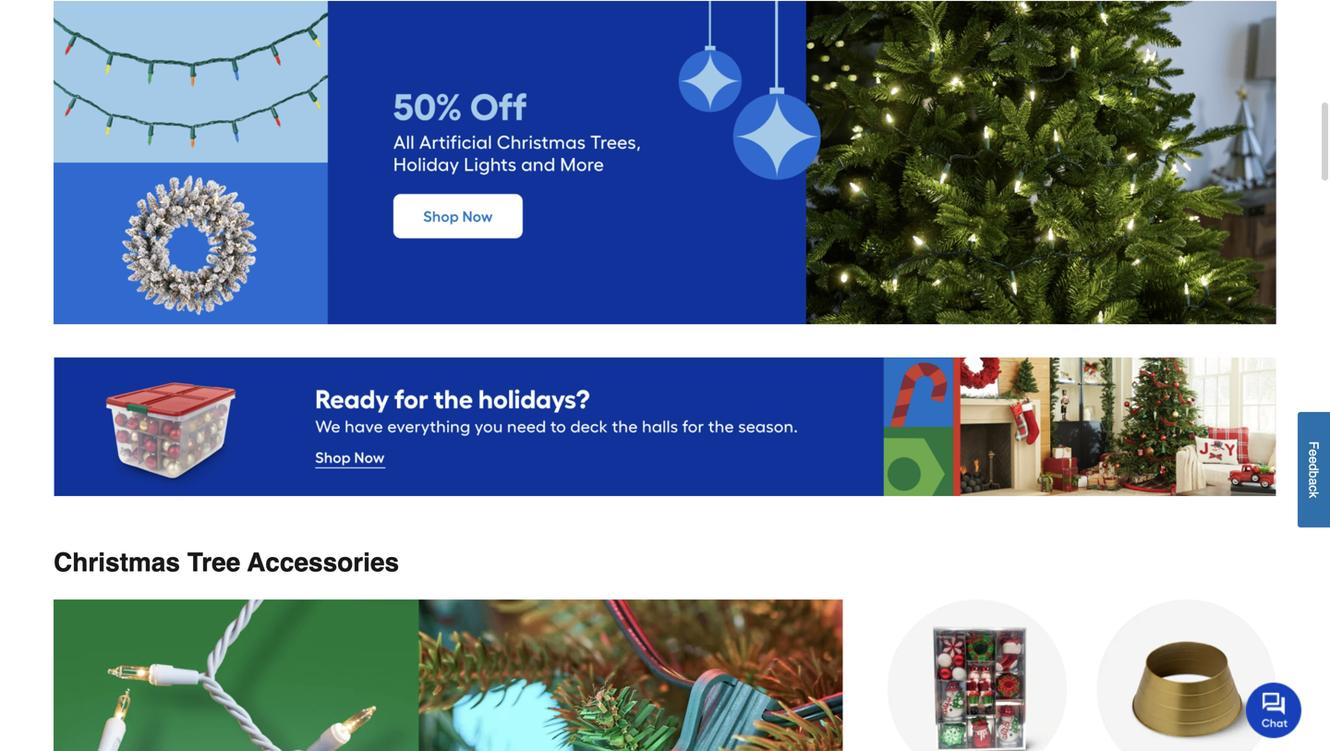 Task type: locate. For each thing, give the bounding box(es) containing it.
chat invite button image
[[1246, 682, 1303, 738]]

b
[[1307, 471, 1322, 478]]

f e e d b a c k
[[1307, 441, 1322, 498]]

e up d
[[1307, 449, 1322, 456]]

ready for the holidays? we have everything you need to deck the halls for the season. image
[[54, 358, 1277, 496]]

e
[[1307, 449, 1322, 456], [1307, 456, 1322, 464]]

advertisement region
[[54, 1, 1277, 328]]

f
[[1307, 441, 1322, 449]]

d
[[1307, 464, 1322, 471]]

e up b
[[1307, 456, 1322, 464]]

christmas
[[54, 548, 180, 577]]

a variety of christmas ornaments including snowmen and christmas wreaths. image
[[888, 600, 1068, 751]]

1 e from the top
[[1307, 449, 1322, 456]]

christmas tree accessories
[[54, 548, 399, 577]]

a
[[1307, 478, 1322, 485]]

christmas string lights. image
[[54, 600, 844, 751]]



Task type: vqa. For each thing, say whether or not it's contained in the screenshot.
madness.
no



Task type: describe. For each thing, give the bounding box(es) containing it.
tree
[[187, 548, 241, 577]]

k
[[1307, 492, 1322, 498]]

2 e from the top
[[1307, 456, 1322, 464]]

f e e d b a c k button
[[1298, 412, 1331, 527]]

c
[[1307, 485, 1322, 492]]

accessories
[[247, 548, 399, 577]]

a gold metal christmas tree skirt. image
[[1097, 600, 1277, 751]]



